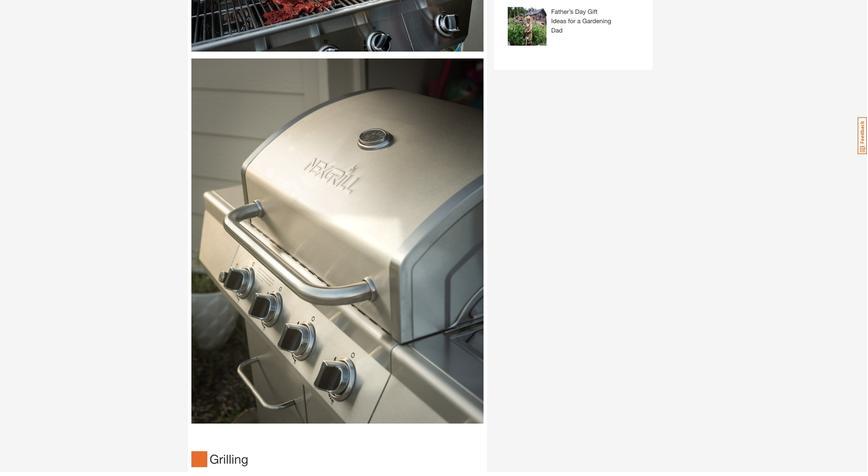 Task type: locate. For each thing, give the bounding box(es) containing it.
grill with meat, vegetables, and a pot with vegetables to the right side. image
[[191, 0, 484, 52]]

ideas
[[552, 17, 567, 25]]

close up of nexgrill. image
[[191, 59, 484, 424]]

father's day gift ideas for a gardening dad
[[552, 8, 612, 34]]

for
[[568, 17, 576, 25]]

feedback link image
[[858, 117, 868, 154]]

grilling
[[210, 452, 249, 467]]

father's
[[552, 8, 574, 15]]

dad
[[552, 26, 563, 34]]



Task type: vqa. For each thing, say whether or not it's contained in the screenshot.
Grill with meat, vegetables, and a pot with vegetables to the right side. image
yes



Task type: describe. For each thing, give the bounding box(es) containing it.
gift
[[588, 8, 598, 15]]

a
[[578, 17, 581, 25]]

gardening
[[583, 17, 612, 25]]

father's day gift ideas for a gardening dad link
[[508, 7, 612, 53]]

father's day gift ideas for a gardening dad image
[[508, 7, 547, 46]]

day
[[576, 8, 586, 15]]



